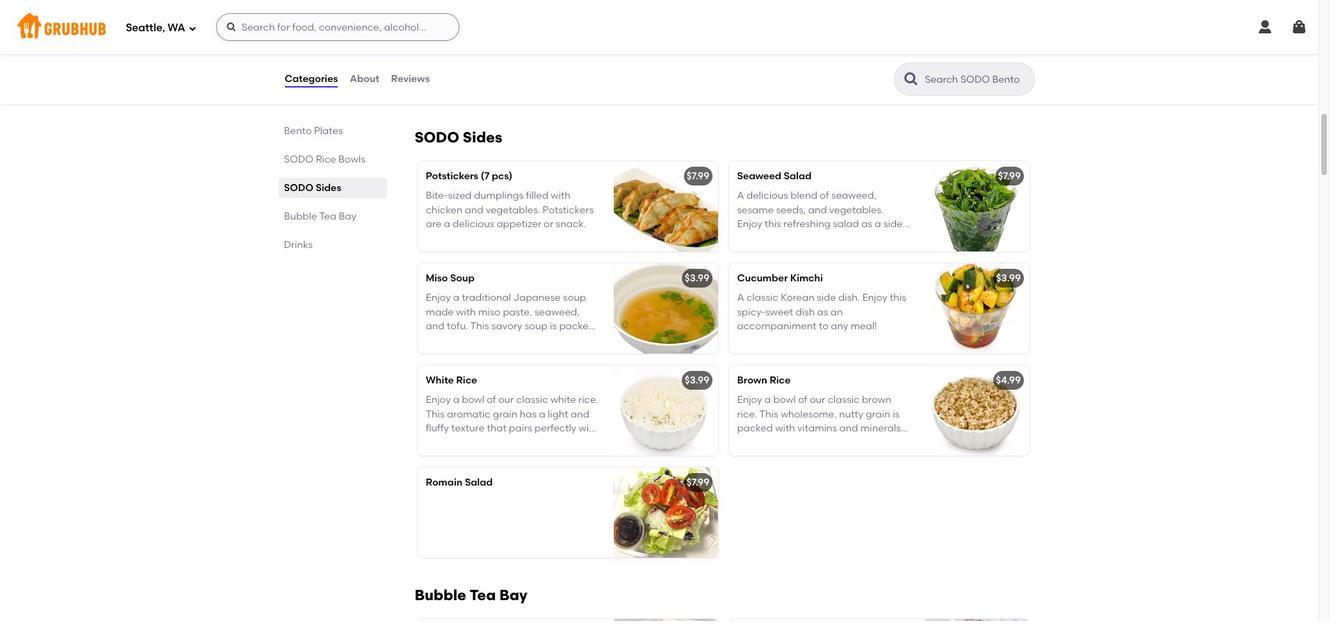 Task type: describe. For each thing, give the bounding box(es) containing it.
any inside the a classic korean side dish. enjoy this spicy-sweet dish as an accompaniment to any meal!
[[831, 321, 849, 332]]

delicious inside bite-sized dumplings filled with chicken and vegetables. potstickers are a delicious appetizer or snack.
[[453, 218, 494, 230]]

potstickers (7 pcs)
[[426, 170, 513, 182]]

with up tofu.
[[456, 306, 476, 318]]

0 vertical spatial potstickers
[[426, 170, 479, 182]]

seaweed salad
[[737, 170, 812, 182]]

search icon image
[[903, 71, 920, 88]]

0 vertical spatial sodo
[[415, 129, 459, 146]]

Search SODO Bento search field
[[924, 73, 1030, 86]]

dish.
[[839, 292, 860, 304]]

about
[[350, 73, 379, 85]]

sodo rice bowls
[[284, 154, 365, 165]]

taro milk tea image
[[925, 620, 1029, 622]]

fried
[[454, 32, 475, 44]]

blend
[[791, 190, 818, 202]]

spicy-
[[737, 306, 766, 318]]

classic milk tea image
[[614, 620, 718, 622]]

this inside the a classic korean side dish. enjoy this spicy-sweet dish as an accompaniment to any meal!
[[890, 292, 907, 304]]

categories button
[[284, 54, 339, 104]]

seaweed, inside enjoy a traditional japanese soup made with miso paste, seaweed, and tofu. this savory soup is packed with flavor and sure to please any palate.
[[535, 306, 580, 318]]

are
[[426, 218, 442, 230]]

1 horizontal spatial soup
[[563, 292, 586, 304]]

spicy fried tofu rice bowl
[[426, 12, 550, 24]]

side inside a delicious blend of seaweed, sesame seeds, and vegetables. enjoy this refreshing salad as a side dish or an appetizer.
[[884, 218, 903, 230]]

palate.
[[426, 349, 459, 361]]

refreshing
[[784, 218, 831, 230]]

with inside bite-sized dumplings filled with chicken and vegetables. potstickers are a delicious appetizer or snack.
[[551, 190, 571, 202]]

miso
[[478, 306, 501, 318]]

seattle, wa
[[126, 21, 185, 34]]

fried
[[454, 12, 479, 24]]

please
[[532, 335, 564, 346]]

chicken
[[426, 204, 463, 216]]

spicy image
[[426, 79, 438, 91]]

brown rice
[[737, 375, 791, 387]]

dumplings
[[474, 190, 524, 202]]

potstickers inside bite-sized dumplings filled with chicken and vegetables. potstickers are a delicious appetizer or snack.
[[543, 204, 594, 216]]

plates
[[314, 125, 343, 137]]

filled
[[526, 190, 549, 202]]

sodo for sodo sides tab
[[284, 182, 313, 194]]

enjoy a traditional japanese soup made with miso paste, seaweed, and tofu. this savory soup is packed with flavor and sure to please any palate.
[[426, 292, 595, 361]]

and inside spicy fried tofu served over white rice with bean sprouts and cucumber kimchi
[[532, 46, 551, 58]]

delicious inside a delicious blend of seaweed, sesame seeds, and vegetables. enjoy this refreshing salad as a side dish or an appetizer.
[[747, 190, 788, 202]]

meal!
[[851, 321, 877, 332]]

enjoy inside a delicious blend of seaweed, sesame seeds, and vegetables. enjoy this refreshing salad as a side dish or an appetizer.
[[737, 218, 762, 230]]

1 horizontal spatial svg image
[[1291, 19, 1308, 35]]

bite-sized dumplings filled with chicken and vegetables. potstickers are a delicious appetizer or snack.
[[426, 190, 594, 230]]

salad for romain salad
[[465, 477, 493, 489]]

$7.99 for bite-sized dumplings filled with chicken and vegetables. potstickers are a delicious appetizer or snack.
[[687, 170, 710, 182]]

japanese
[[514, 292, 561, 304]]

pcs)
[[492, 170, 513, 182]]

romain salad
[[426, 477, 493, 489]]

seeds,
[[776, 204, 806, 216]]

1 horizontal spatial bubble
[[415, 587, 466, 604]]

accompaniment
[[737, 321, 817, 332]]

and down "made"
[[426, 321, 445, 332]]

cucumber
[[737, 273, 788, 284]]

potstickers (7 pcs) image
[[614, 161, 718, 252]]

or inside bite-sized dumplings filled with chicken and vegetables. potstickers are a delicious appetizer or snack.
[[544, 218, 554, 230]]

romain
[[426, 477, 463, 489]]

appetizer.
[[786, 232, 833, 244]]

cucumber
[[426, 60, 475, 72]]

salad for seaweed salad
[[784, 170, 812, 182]]

any inside enjoy a traditional japanese soup made with miso paste, seaweed, and tofu. this savory soup is packed with flavor and sure to please any palate.
[[566, 335, 583, 346]]

korean
[[781, 292, 815, 304]]

and inside a delicious blend of seaweed, sesame seeds, and vegetables. enjoy this refreshing salad as a side dish or an appetizer.
[[808, 204, 827, 216]]

$3.99 for a classic korean side dish. enjoy this spicy-sweet dish as an accompaniment to any meal!
[[997, 273, 1021, 284]]

cucumber kimchi image
[[925, 264, 1029, 354]]

kimchi
[[790, 273, 823, 284]]

bubble inside tab
[[284, 211, 317, 223]]

rice
[[426, 46, 444, 58]]

$3.99 for enjoy a traditional japanese soup made with miso paste, seaweed, and tofu. this savory soup is packed with flavor and sure to please any palate.
[[685, 273, 710, 284]]

sodo sides inside tab
[[284, 182, 341, 194]]

appetizer
[[497, 218, 542, 230]]

seaweed salad image
[[925, 161, 1029, 252]]

sprouts
[[495, 46, 530, 58]]

miso
[[426, 273, 448, 284]]

sodo sides tab
[[284, 181, 381, 195]]

with inside spicy fried tofu served over white rice with bean sprouts and cucumber kimchi
[[446, 46, 466, 58]]

rice for brown rice
[[770, 375, 791, 387]]

tofu
[[477, 32, 496, 44]]

a inside a delicious blend of seaweed, sesame seeds, and vegetables. enjoy this refreshing salad as a side dish or an appetizer.
[[875, 218, 881, 230]]

bento plates tab
[[284, 124, 381, 138]]

packed
[[559, 321, 595, 332]]

white
[[555, 32, 581, 44]]

vegetables. inside a delicious blend of seaweed, sesame seeds, and vegetables. enjoy this refreshing salad as a side dish or an appetizer.
[[829, 204, 884, 216]]

spicy fried tofu served over white rice with bean sprouts and cucumber kimchi
[[426, 32, 581, 72]]

sweet
[[766, 306, 793, 318]]

rice up the served
[[503, 12, 524, 24]]

seaweed
[[737, 170, 782, 182]]

as inside the a classic korean side dish. enjoy this spicy-sweet dish as an accompaniment to any meal!
[[817, 306, 828, 318]]

categories
[[285, 73, 338, 85]]

of
[[820, 190, 829, 202]]

kimchi
[[477, 60, 508, 72]]

this inside a delicious blend of seaweed, sesame seeds, and vegetables. enjoy this refreshing salad as a side dish or an appetizer.
[[765, 218, 781, 230]]

classic
[[747, 292, 779, 304]]

served
[[499, 32, 530, 44]]

brown
[[737, 375, 768, 387]]

tofu
[[481, 12, 501, 24]]

sized
[[448, 190, 472, 202]]



Task type: locate. For each thing, give the bounding box(es) containing it.
sodo sides up 'potstickers (7 pcs)'
[[415, 129, 502, 146]]

this
[[765, 218, 781, 230], [890, 292, 907, 304]]

salad right romain
[[465, 477, 493, 489]]

any down packed
[[566, 335, 583, 346]]

bento
[[284, 125, 312, 137]]

1 vertical spatial salad
[[465, 477, 493, 489]]

1 vertical spatial a
[[737, 292, 744, 304]]

to
[[819, 321, 829, 332], [520, 335, 530, 346]]

with up "palate."
[[426, 335, 446, 346]]

salad
[[833, 218, 859, 230]]

soup up packed
[[563, 292, 586, 304]]

about button
[[349, 54, 380, 104]]

1 horizontal spatial potstickers
[[543, 204, 594, 216]]

1 vertical spatial sodo sides
[[284, 182, 341, 194]]

and down the sized
[[465, 204, 484, 216]]

seattle,
[[126, 21, 165, 34]]

dish inside a delicious blend of seaweed, sesame seeds, and vegetables. enjoy this refreshing salad as a side dish or an appetizer.
[[737, 232, 757, 244]]

$4.99
[[996, 375, 1021, 387]]

sodo down the sodo rice bowls
[[284, 182, 313, 194]]

paste,
[[503, 306, 532, 318]]

or down the "sesame"
[[759, 232, 769, 244]]

sodo rice bowls tab
[[284, 152, 381, 167]]

drinks
[[284, 239, 313, 251]]

svg image
[[1257, 19, 1274, 35], [226, 22, 237, 33]]

white
[[426, 375, 454, 387]]

a up spicy-
[[737, 292, 744, 304]]

bubble tea bay
[[284, 211, 357, 223], [415, 587, 528, 604]]

an
[[771, 232, 783, 244], [831, 306, 843, 318]]

an down seeds,
[[771, 232, 783, 244]]

1 horizontal spatial any
[[831, 321, 849, 332]]

side right salad
[[884, 218, 903, 230]]

romain salad image
[[614, 468, 718, 558]]

Search for food, convenience, alcohol... search field
[[216, 13, 459, 41]]

svg image
[[1291, 19, 1308, 35], [188, 24, 196, 32]]

an inside a delicious blend of seaweed, sesame seeds, and vegetables. enjoy this refreshing salad as a side dish or an appetizer.
[[771, 232, 783, 244]]

0 horizontal spatial sides
[[316, 182, 341, 194]]

0 horizontal spatial potstickers
[[426, 170, 479, 182]]

enjoy right "dish." on the right of the page
[[863, 292, 888, 304]]

cucumber kimchi
[[737, 273, 823, 284]]

miso soup image
[[614, 264, 718, 354]]

vegetables. inside bite-sized dumplings filled with chicken and vegetables. potstickers are a delicious appetizer or snack.
[[486, 204, 540, 216]]

2 vegetables. from the left
[[829, 204, 884, 216]]

or inside a delicious blend of seaweed, sesame seeds, and vegetables. enjoy this refreshing salad as a side dish or an appetizer.
[[759, 232, 769, 244]]

savory
[[492, 321, 522, 332]]

0 horizontal spatial dish
[[737, 232, 757, 244]]

as
[[862, 218, 873, 230], [817, 306, 828, 318]]

a for a classic korean side dish. enjoy this spicy-sweet dish as an accompaniment to any meal!
[[737, 292, 744, 304]]

bay
[[339, 211, 357, 223], [500, 587, 528, 604]]

0 horizontal spatial seaweed,
[[535, 306, 580, 318]]

1 horizontal spatial to
[[819, 321, 829, 332]]

sides down the sodo rice bowls
[[316, 182, 341, 194]]

or left snack.
[[544, 218, 554, 230]]

1 vertical spatial soup
[[525, 321, 548, 332]]

traditional
[[462, 292, 511, 304]]

1 horizontal spatial vegetables.
[[829, 204, 884, 216]]

1 horizontal spatial tea
[[470, 587, 496, 604]]

rice inside sodo rice bowls tab
[[316, 154, 336, 165]]

potstickers up the sized
[[426, 170, 479, 182]]

1 horizontal spatial salad
[[784, 170, 812, 182]]

bite-
[[426, 190, 448, 202]]

to inside the a classic korean side dish. enjoy this spicy-sweet dish as an accompaniment to any meal!
[[819, 321, 829, 332]]

1 vertical spatial bubble
[[415, 587, 466, 604]]

any left meal!
[[831, 321, 849, 332]]

0 vertical spatial dish
[[737, 232, 757, 244]]

snack.
[[556, 218, 586, 230]]

0 vertical spatial bubble tea bay
[[284, 211, 357, 223]]

enjoy inside the a classic korean side dish. enjoy this spicy-sweet dish as an accompaniment to any meal!
[[863, 292, 888, 304]]

spicy inside spicy fried tofu served over white rice with bean sprouts and cucumber kimchi
[[426, 32, 451, 44]]

1 horizontal spatial or
[[759, 232, 769, 244]]

0 vertical spatial soup
[[563, 292, 586, 304]]

a right are
[[444, 218, 450, 230]]

1 horizontal spatial a
[[453, 292, 460, 304]]

0 vertical spatial seaweed,
[[832, 190, 877, 202]]

made
[[426, 306, 454, 318]]

sides up (7
[[463, 129, 502, 146]]

a inside the a classic korean side dish. enjoy this spicy-sweet dish as an accompaniment to any meal!
[[737, 292, 744, 304]]

sodo
[[415, 129, 459, 146], [284, 154, 313, 165], [284, 182, 313, 194]]

0 horizontal spatial tea
[[319, 211, 336, 223]]

dish down the "sesame"
[[737, 232, 757, 244]]

2 a from the top
[[737, 292, 744, 304]]

0 horizontal spatial vegetables.
[[486, 204, 540, 216]]

1 horizontal spatial as
[[862, 218, 873, 230]]

0 vertical spatial bay
[[339, 211, 357, 223]]

bento plates
[[284, 125, 343, 137]]

1 vertical spatial delicious
[[453, 218, 494, 230]]

0 horizontal spatial side
[[817, 292, 836, 304]]

flavor
[[448, 335, 475, 346]]

enjoy up "made"
[[426, 292, 451, 304]]

any
[[831, 321, 849, 332], [566, 335, 583, 346]]

and down of
[[808, 204, 827, 216]]

sodo up 'potstickers (7 pcs)'
[[415, 129, 459, 146]]

0 horizontal spatial soup
[[525, 321, 548, 332]]

reviews button
[[390, 54, 431, 104]]

0 vertical spatial tea
[[319, 211, 336, 223]]

enjoy
[[737, 218, 762, 230], [426, 292, 451, 304], [863, 292, 888, 304]]

seaweed, up salad
[[832, 190, 877, 202]]

rice for white rice
[[456, 375, 477, 387]]

this right "dish." on the right of the page
[[890, 292, 907, 304]]

0 horizontal spatial bubble tea bay
[[284, 211, 357, 223]]

sodo sides down the sodo rice bowls
[[284, 182, 341, 194]]

1 spicy from the top
[[426, 12, 452, 24]]

1 horizontal spatial enjoy
[[737, 218, 762, 230]]

0 horizontal spatial or
[[544, 218, 554, 230]]

rice for sodo rice bowls
[[316, 154, 336, 165]]

sodo sides
[[415, 129, 502, 146], [284, 182, 341, 194]]

0 horizontal spatial bay
[[339, 211, 357, 223]]

brown rice image
[[925, 366, 1029, 456]]

0 vertical spatial as
[[862, 218, 873, 230]]

1 horizontal spatial sides
[[463, 129, 502, 146]]

a delicious blend of seaweed, sesame seeds, and vegetables. enjoy this refreshing salad as a side dish or an appetizer.
[[737, 190, 903, 244]]

0 vertical spatial side
[[884, 218, 903, 230]]

spicy for spicy fried tofu rice bowl
[[426, 12, 452, 24]]

bay inside bubble tea bay tab
[[339, 211, 357, 223]]

vegetables. up appetizer on the top of the page
[[486, 204, 540, 216]]

0 vertical spatial salad
[[784, 170, 812, 182]]

$7.99
[[687, 170, 710, 182], [998, 170, 1021, 182], [687, 477, 710, 489]]

$3.99
[[685, 273, 710, 284], [997, 273, 1021, 284], [685, 375, 710, 387]]

1 vertical spatial or
[[759, 232, 769, 244]]

0 vertical spatial a
[[737, 190, 744, 202]]

1 horizontal spatial sodo sides
[[415, 129, 502, 146]]

bubble tea bay inside tab
[[284, 211, 357, 223]]

bubble
[[284, 211, 317, 223], [415, 587, 466, 604]]

sesame
[[737, 204, 774, 216]]

dish down korean
[[796, 306, 815, 318]]

dish inside the a classic korean side dish. enjoy this spicy-sweet dish as an accompaniment to any meal!
[[796, 306, 815, 318]]

a
[[444, 218, 450, 230], [875, 218, 881, 230], [453, 292, 460, 304]]

sure
[[498, 335, 518, 346]]

2 horizontal spatial a
[[875, 218, 881, 230]]

salad
[[784, 170, 812, 182], [465, 477, 493, 489]]

0 horizontal spatial bubble
[[284, 211, 317, 223]]

potstickers up snack.
[[543, 204, 594, 216]]

0 vertical spatial or
[[544, 218, 554, 230]]

to inside enjoy a traditional japanese soup made with miso paste, seaweed, and tofu. this savory soup is packed with flavor and sure to please any palate.
[[520, 335, 530, 346]]

white rice image
[[614, 366, 718, 456]]

0 horizontal spatial enjoy
[[426, 292, 451, 304]]

spicy for spicy fried tofu served over white rice with bean sprouts and cucumber kimchi
[[426, 32, 451, 44]]

bubble tea bay tab
[[284, 209, 381, 224]]

salad up the blend
[[784, 170, 812, 182]]

2 vertical spatial sodo
[[284, 182, 313, 194]]

soup
[[450, 273, 475, 284]]

(7
[[481, 170, 490, 182]]

0 vertical spatial spicy
[[426, 12, 452, 24]]

is
[[550, 321, 557, 332]]

1 horizontal spatial delicious
[[747, 190, 788, 202]]

0 vertical spatial to
[[819, 321, 829, 332]]

reviews
[[391, 73, 430, 85]]

sides inside tab
[[316, 182, 341, 194]]

0 horizontal spatial salad
[[465, 477, 493, 489]]

soup
[[563, 292, 586, 304], [525, 321, 548, 332]]

2 horizontal spatial enjoy
[[863, 292, 888, 304]]

a down "soup"
[[453, 292, 460, 304]]

seaweed, inside a delicious blend of seaweed, sesame seeds, and vegetables. enjoy this refreshing salad as a side dish or an appetizer.
[[832, 190, 877, 202]]

0 horizontal spatial as
[[817, 306, 828, 318]]

wa
[[168, 21, 185, 34]]

and inside bite-sized dumplings filled with chicken and vegetables. potstickers are a delicious appetizer or snack.
[[465, 204, 484, 216]]

0 horizontal spatial this
[[765, 218, 781, 230]]

an inside the a classic korean side dish. enjoy this spicy-sweet dish as an accompaniment to any meal!
[[831, 306, 843, 318]]

$7.99 for a delicious blend of seaweed, sesame seeds, and vegetables. enjoy this refreshing salad as a side dish or an appetizer.
[[998, 170, 1021, 182]]

0 horizontal spatial svg image
[[188, 24, 196, 32]]

side left "dish." on the right of the page
[[817, 292, 836, 304]]

to left meal!
[[819, 321, 829, 332]]

tofu.
[[447, 321, 468, 332]]

spicy left fried
[[426, 12, 452, 24]]

as inside a delicious blend of seaweed, sesame seeds, and vegetables. enjoy this refreshing salad as a side dish or an appetizer.
[[862, 218, 873, 230]]

drinks tab
[[284, 238, 381, 252]]

1 vertical spatial potstickers
[[543, 204, 594, 216]]

0 vertical spatial an
[[771, 232, 783, 244]]

0 horizontal spatial svg image
[[226, 22, 237, 33]]

with up 'cucumber' on the left top
[[446, 46, 466, 58]]

1 horizontal spatial side
[[884, 218, 903, 230]]

a for a delicious blend of seaweed, sesame seeds, and vegetables. enjoy this refreshing salad as a side dish or an appetizer.
[[737, 190, 744, 202]]

enjoy inside enjoy a traditional japanese soup made with miso paste, seaweed, and tofu. this savory soup is packed with flavor and sure to please any palate.
[[426, 292, 451, 304]]

tea inside tab
[[319, 211, 336, 223]]

1 a from the top
[[737, 190, 744, 202]]

bowl
[[527, 12, 550, 24]]

1 vertical spatial side
[[817, 292, 836, 304]]

this down the "sesame"
[[765, 218, 781, 230]]

delicious down the sized
[[453, 218, 494, 230]]

with right filled
[[551, 190, 571, 202]]

0 vertical spatial delicious
[[747, 190, 788, 202]]

bowls
[[339, 154, 365, 165]]

enjoy down the "sesame"
[[737, 218, 762, 230]]

sodo for sodo rice bowls tab
[[284, 154, 313, 165]]

and down this
[[477, 335, 496, 346]]

1 vertical spatial tea
[[470, 587, 496, 604]]

0 vertical spatial bubble
[[284, 211, 317, 223]]

1 horizontal spatial svg image
[[1257, 19, 1274, 35]]

tea
[[319, 211, 336, 223], [470, 587, 496, 604]]

over
[[532, 32, 553, 44]]

1 horizontal spatial dish
[[796, 306, 815, 318]]

1 vertical spatial any
[[566, 335, 583, 346]]

with
[[446, 46, 466, 58], [551, 190, 571, 202], [456, 306, 476, 318], [426, 335, 446, 346]]

1 vertical spatial spicy
[[426, 32, 451, 44]]

1 vertical spatial sides
[[316, 182, 341, 194]]

0 horizontal spatial an
[[771, 232, 783, 244]]

1 vertical spatial bay
[[500, 587, 528, 604]]

1 vertical spatial sodo
[[284, 154, 313, 165]]

1 vertical spatial as
[[817, 306, 828, 318]]

a up the "sesame"
[[737, 190, 744, 202]]

0 horizontal spatial sodo sides
[[284, 182, 341, 194]]

delicious
[[747, 190, 788, 202], [453, 218, 494, 230]]

rice
[[503, 12, 524, 24], [316, 154, 336, 165], [456, 375, 477, 387], [770, 375, 791, 387]]

bean
[[468, 46, 493, 58]]

0 horizontal spatial a
[[444, 218, 450, 230]]

0 vertical spatial sides
[[463, 129, 502, 146]]

1 horizontal spatial bubble tea bay
[[415, 587, 528, 604]]

1 horizontal spatial seaweed,
[[832, 190, 877, 202]]

this
[[470, 321, 489, 332]]

to right sure in the left bottom of the page
[[520, 335, 530, 346]]

a classic korean side dish. enjoy this spicy-sweet dish as an accompaniment to any meal!
[[737, 292, 907, 332]]

1 vertical spatial an
[[831, 306, 843, 318]]

potstickers
[[426, 170, 479, 182], [543, 204, 594, 216]]

spicy up rice
[[426, 32, 451, 44]]

0 vertical spatial this
[[765, 218, 781, 230]]

0 horizontal spatial to
[[520, 335, 530, 346]]

1 horizontal spatial an
[[831, 306, 843, 318]]

1 vertical spatial to
[[520, 335, 530, 346]]

delicious up the "sesame"
[[747, 190, 788, 202]]

1 horizontal spatial bay
[[500, 587, 528, 604]]

a inside a delicious blend of seaweed, sesame seeds, and vegetables. enjoy this refreshing salad as a side dish or an appetizer.
[[737, 190, 744, 202]]

rice left bowls
[[316, 154, 336, 165]]

1 vertical spatial bubble tea bay
[[415, 587, 528, 604]]

0 horizontal spatial delicious
[[453, 218, 494, 230]]

0 vertical spatial any
[[831, 321, 849, 332]]

an down "dish." on the right of the page
[[831, 306, 843, 318]]

1 vertical spatial this
[[890, 292, 907, 304]]

2 spicy from the top
[[426, 32, 451, 44]]

a inside bite-sized dumplings filled with chicken and vegetables. potstickers are a delicious appetizer or snack.
[[444, 218, 450, 230]]

spicy fried tofu rice bowl image
[[614, 3, 718, 94]]

a right salad
[[875, 218, 881, 230]]

soup left is
[[525, 321, 548, 332]]

a
[[737, 190, 744, 202], [737, 292, 744, 304]]

rice right white on the left of page
[[456, 375, 477, 387]]

0 horizontal spatial any
[[566, 335, 583, 346]]

side
[[884, 218, 903, 230], [817, 292, 836, 304]]

1 horizontal spatial this
[[890, 292, 907, 304]]

miso soup
[[426, 273, 475, 284]]

spicy
[[426, 12, 452, 24], [426, 32, 451, 44]]

sodo down bento
[[284, 154, 313, 165]]

as down kimchi
[[817, 306, 828, 318]]

main navigation navigation
[[0, 0, 1319, 54]]

dish
[[737, 232, 757, 244], [796, 306, 815, 318]]

as right salad
[[862, 218, 873, 230]]

1 vertical spatial seaweed,
[[535, 306, 580, 318]]

seaweed, up is
[[535, 306, 580, 318]]

1 vegetables. from the left
[[486, 204, 540, 216]]

rice right brown
[[770, 375, 791, 387]]

and down over
[[532, 46, 551, 58]]

0 vertical spatial sodo sides
[[415, 129, 502, 146]]

white rice
[[426, 375, 477, 387]]

vegetables. up salad
[[829, 204, 884, 216]]

a inside enjoy a traditional japanese soup made with miso paste, seaweed, and tofu. this savory soup is packed with flavor and sure to please any palate.
[[453, 292, 460, 304]]

side inside the a classic korean side dish. enjoy this spicy-sweet dish as an accompaniment to any meal!
[[817, 292, 836, 304]]

1 vertical spatial dish
[[796, 306, 815, 318]]



Task type: vqa. For each thing, say whether or not it's contained in the screenshot.
"Rice" related to White Rice
yes



